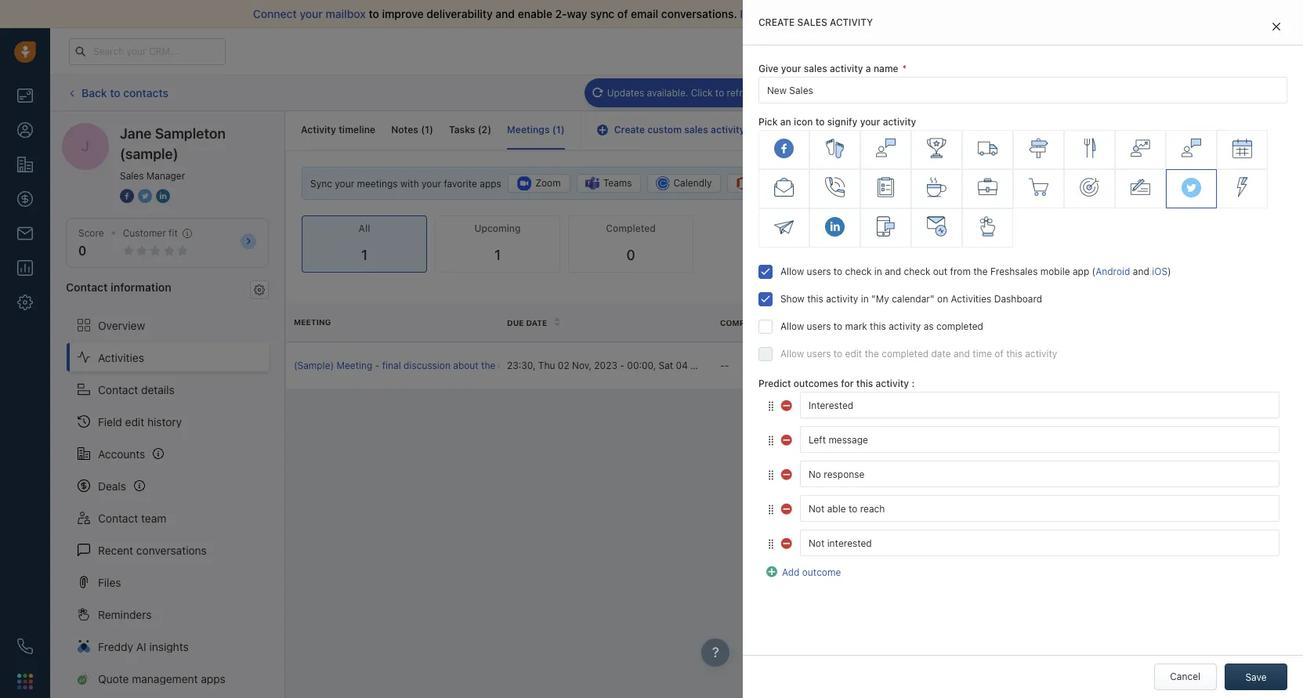 Task type: describe. For each thing, give the bounding box(es) containing it.
1 horizontal spatial 0
[[627, 247, 635, 263]]

score 0
[[78, 227, 104, 258]]

users for edit
[[807, 348, 831, 360]]

linkedin circled image
[[156, 188, 170, 205]]

due
[[507, 318, 524, 328]]

freddy
[[98, 640, 133, 653]]

to right icon
[[816, 116, 825, 128]]

dialog containing create sales activity
[[743, 0, 1303, 698]]

icon
[[794, 116, 813, 128]]

discussion
[[404, 360, 451, 371]]

activity
[[301, 124, 336, 136]]

0 horizontal spatial from
[[950, 266, 971, 278]]

updates
[[607, 87, 644, 98]]

--
[[720, 360, 729, 371]]

2
[[482, 124, 488, 136]]

minus filled image for first ui drag handle image from the bottom
[[781, 501, 794, 514]]

"my
[[872, 293, 889, 305]]

3 - from the left
[[720, 360, 725, 371]]

( for notes
[[421, 124, 425, 136]]

and left enable
[[496, 7, 515, 20]]

and left time
[[954, 348, 970, 360]]

2 check from the left
[[904, 266, 931, 278]]

1 2023 from the left
[[594, 360, 618, 371]]

23:30,
[[507, 360, 536, 371]]

sales right all
[[797, 16, 827, 28]]

deal
[[498, 360, 517, 371]]

freshworks switcher image
[[17, 674, 33, 690]]

email
[[631, 7, 659, 20]]

ai
[[136, 640, 146, 653]]

to up predict outcomes for this activity :
[[834, 348, 843, 360]]

your right all
[[792, 7, 815, 20]]

date for completed date
[[773, 318, 794, 328]]

activities inside tab panel
[[951, 293, 992, 305]]

facebook circled image
[[120, 188, 134, 205]]

to right mailbox
[[369, 7, 379, 20]]

this right mark
[[870, 321, 886, 333]]

add outcome
[[782, 567, 841, 579]]

phone image
[[17, 639, 33, 654]]

1 vertical spatial completed
[[882, 348, 929, 360]]

owner
[[933, 318, 964, 328]]

tab panel containing create sales activity
[[743, 0, 1303, 698]]

management
[[132, 672, 198, 685]]

allow for allow users to check in and check out from the freshsales mobile app ( android and ios )
[[781, 266, 804, 278]]

as
[[924, 321, 934, 333]]

custom
[[648, 124, 682, 136]]

contact for contact team
[[98, 511, 138, 525]]

ui drag handle image for second minus filled image from the bottom
[[766, 469, 776, 481]]

robinson
[[958, 360, 999, 371]]

connect your mailbox link
[[253, 7, 369, 20]]

notes ( 1 )
[[391, 124, 433, 136]]

notes
[[391, 124, 418, 136]]

office
[[754, 177, 781, 189]]

in for 21
[[937, 45, 944, 56]]

enable
[[518, 7, 553, 20]]

sales right the custom
[[684, 124, 708, 136]]

) for tasks ( 2 )
[[488, 124, 491, 136]]

allow users to check in and check out from the freshsales mobile app ( android and ios )
[[781, 266, 1171, 278]]

google
[[843, 177, 874, 189]]

activity left :
[[876, 378, 909, 390]]

send email image
[[1148, 45, 1159, 58]]

about
[[453, 360, 479, 371]]

1 vertical spatial activities
[[98, 351, 144, 364]]

conversations.
[[661, 7, 737, 20]]

minus filled image for 2nd ui drag handle image from the top
[[781, 433, 794, 445]]

your right give
[[781, 63, 801, 74]]

customer fit
[[123, 227, 178, 239]]

so
[[874, 7, 886, 20]]

conversations
[[136, 544, 207, 557]]

give
[[759, 63, 779, 74]]

deals
[[98, 479, 126, 493]]

explore plans link
[[999, 42, 1077, 60]]

email
[[689, 87, 712, 98]]

sync your meetings with your favorite apps
[[310, 178, 502, 189]]

00:00,
[[627, 360, 656, 371]]

tasks ( 2 )
[[449, 124, 491, 136]]

Search your CRM... text field
[[69, 38, 226, 65]]

greg
[[933, 360, 955, 371]]

accounts
[[98, 447, 145, 460]]

your trial ends in 21 days
[[875, 45, 977, 56]]

refresh.
[[727, 87, 761, 98]]

mailbox
[[326, 7, 366, 20]]

calendar"
[[892, 293, 935, 305]]

recent conversations
[[98, 544, 207, 557]]

sales down create sales activity
[[804, 63, 827, 74]]

1 vertical spatial edit
[[125, 415, 144, 428]]

1 ui drag handle image from the top
[[766, 400, 776, 412]]

:
[[912, 378, 915, 390]]

) for notes ( 1 )
[[430, 124, 433, 136]]

data
[[848, 7, 871, 20]]

create
[[759, 16, 795, 28]]

date inside tab panel
[[931, 348, 951, 360]]

2 horizontal spatial the
[[974, 266, 988, 278]]

details
[[141, 383, 175, 396]]

minus filled image for 3rd ui drag handle image from the bottom
[[781, 398, 794, 411]]

freddy ai insights
[[98, 640, 189, 653]]

ui drag handle image for 1st minus filled image from the bottom of the tab panel containing create sales activity
[[766, 538, 776, 550]]

meetings ( 1 )
[[507, 124, 565, 136]]

04
[[676, 360, 688, 371]]

1 down all
[[361, 247, 368, 263]]

trial
[[896, 45, 912, 56]]

activity left a
[[830, 63, 863, 74]]

) for meetings ( 1 )
[[561, 124, 565, 136]]

outcomes
[[794, 378, 839, 390]]

0 horizontal spatial the
[[481, 360, 496, 371]]

pick
[[759, 116, 778, 128]]

( for meetings
[[552, 124, 556, 136]]

activity down the refresh.
[[711, 124, 745, 136]]

4 - from the left
[[725, 360, 729, 371]]

information
[[111, 281, 171, 294]]

an
[[780, 116, 791, 128]]

deliverability
[[427, 7, 493, 20]]

freshsales
[[991, 266, 1038, 278]]

give your sales activity a name
[[759, 63, 899, 74]]

history
[[147, 415, 182, 428]]

reminders
[[98, 608, 152, 621]]

and up "my
[[885, 266, 901, 278]]

activity left the as
[[889, 321, 921, 333]]

1 right notes
[[425, 124, 430, 136]]

android
[[1096, 266, 1131, 278]]

this right for at bottom right
[[856, 378, 873, 390]]

(sample)
[[120, 146, 178, 162]]

365
[[783, 177, 801, 189]]

upcoming
[[475, 222, 521, 234]]

to up allow users to mark this activity as completed
[[834, 266, 843, 278]]

cancel button
[[1154, 664, 1217, 690]]

your right signify
[[860, 116, 880, 128]]

1 vertical spatial apps
[[201, 672, 226, 685]]

zoom
[[535, 177, 561, 189]]

calendly button
[[647, 174, 721, 193]]

1 vertical spatial in
[[875, 266, 882, 278]]

1 horizontal spatial apps
[[480, 178, 502, 189]]

ends
[[914, 45, 934, 56]]

of inside tab panel
[[995, 348, 1004, 360]]

(sample) meeting - final discussion about the deal
[[294, 360, 517, 371]]

1 - from the left
[[375, 360, 380, 371]]

office 365
[[754, 177, 801, 189]]



Task type: locate. For each thing, give the bounding box(es) containing it.
start
[[981, 7, 1005, 20]]

to left mark
[[834, 321, 843, 333]]

plus filled image
[[766, 565, 779, 577]]

allow down show
[[781, 321, 804, 333]]

call button
[[729, 80, 777, 106]]

) inside tab panel
[[1168, 266, 1171, 278]]

call
[[752, 87, 769, 98]]

minus filled image
[[781, 467, 794, 480], [781, 536, 794, 548]]

( right the app
[[1092, 266, 1096, 278]]

scratch.
[[1035, 7, 1078, 20]]

2 users from the top
[[807, 321, 831, 333]]

to inside back to contacts link
[[110, 86, 120, 99]]

0 vertical spatial of
[[618, 7, 628, 20]]

tab panel
[[743, 0, 1303, 698]]

0 horizontal spatial completed
[[606, 222, 656, 234]]

call link
[[729, 80, 777, 106]]

date down the as
[[931, 348, 951, 360]]

2 horizontal spatial in
[[937, 45, 944, 56]]

back
[[82, 86, 107, 99]]

2 ui drag handle image from the top
[[766, 435, 776, 447]]

sales
[[120, 170, 144, 182]]

0 horizontal spatial nov,
[[572, 360, 592, 371]]

save button
[[1225, 664, 1288, 690]]

meetings
[[507, 124, 550, 136]]

( right tasks
[[478, 124, 482, 136]]

2 vertical spatial allow
[[781, 348, 804, 360]]

ios
[[1152, 266, 1168, 278]]

0 horizontal spatial 0
[[78, 244, 86, 258]]

0 vertical spatial from
[[1008, 7, 1033, 20]]

0 vertical spatial ui drag handle image
[[766, 469, 776, 481]]

sync
[[310, 178, 332, 189]]

0 horizontal spatial apps
[[201, 672, 226, 685]]

Give your sales activity a name text field
[[759, 77, 1288, 104]]

0 button
[[78, 244, 86, 258]]

mng settings image
[[254, 284, 265, 295]]

2 allow from the top
[[781, 321, 804, 333]]

0 vertical spatial ui drag handle image
[[766, 400, 776, 412]]

1 vertical spatial minus filled image
[[781, 536, 794, 548]]

contact information
[[66, 281, 171, 294]]

users
[[807, 266, 831, 278], [807, 321, 831, 333], [807, 348, 831, 360]]

this right time
[[1006, 348, 1023, 360]]

1 horizontal spatial in
[[875, 266, 882, 278]]

thu
[[538, 360, 555, 371]]

field edit history
[[98, 415, 182, 428]]

check left out
[[904, 266, 931, 278]]

jane sampleton (sample) sales manager
[[120, 125, 226, 182]]

2 vertical spatial ui drag handle image
[[766, 504, 776, 516]]

date down show
[[773, 318, 794, 328]]

don't
[[910, 7, 937, 20]]

to right back
[[110, 86, 120, 99]]

1 vertical spatial from
[[950, 266, 971, 278]]

activities down the overview
[[98, 351, 144, 364]]

nov, right 02
[[572, 360, 592, 371]]

users for mark
[[807, 321, 831, 333]]

1 horizontal spatial nov,
[[691, 360, 710, 371]]

1 vertical spatial of
[[995, 348, 1004, 360]]

None text field
[[800, 392, 1280, 419], [800, 427, 1280, 453], [800, 392, 1280, 419], [800, 427, 1280, 453]]

2-
[[555, 7, 567, 20]]

21
[[947, 45, 956, 56]]

the left deal
[[481, 360, 496, 371]]

1 vertical spatial minus filled image
[[781, 433, 794, 445]]

apps right management
[[201, 672, 226, 685]]

improve
[[382, 7, 424, 20]]

1 horizontal spatial meeting
[[337, 360, 373, 371]]

1 horizontal spatial check
[[904, 266, 931, 278]]

updates available. click to refresh. link
[[584, 78, 769, 107]]

time
[[973, 348, 992, 360]]

( right notes
[[421, 124, 425, 136]]

your right sync
[[335, 178, 354, 189]]

0 horizontal spatial check
[[845, 266, 872, 278]]

allow for allow users to edit the completed date and time of this activity
[[781, 348, 804, 360]]

( right meetings
[[552, 124, 556, 136]]

1 horizontal spatial 2023
[[713, 360, 736, 371]]

from right start
[[1008, 7, 1033, 20]]

2023 right 04
[[713, 360, 736, 371]]

3 users from the top
[[807, 348, 831, 360]]

create sales activity
[[759, 16, 873, 28]]

1 right meetings
[[556, 124, 561, 136]]

1 horizontal spatial from
[[1008, 7, 1033, 20]]

1 users from the top
[[807, 266, 831, 278]]

2 minus filled image from the top
[[781, 536, 794, 548]]

explore plans
[[1007, 45, 1068, 56]]

this right show
[[807, 293, 824, 305]]

minus filled image
[[781, 398, 794, 411], [781, 433, 794, 445], [781, 501, 794, 514]]

allow for allow users to mark this activity as completed
[[781, 321, 804, 333]]

ui drag handle image
[[766, 469, 776, 481], [766, 538, 776, 550]]

2 vertical spatial minus filled image
[[781, 501, 794, 514]]

1 vertical spatial allow
[[781, 321, 804, 333]]

None text field
[[800, 461, 1280, 488], [800, 496, 1280, 522], [800, 530, 1280, 557], [800, 461, 1280, 488], [800, 496, 1280, 522], [800, 530, 1280, 557]]

0 horizontal spatial completed
[[882, 348, 929, 360]]

0 down teams
[[627, 247, 635, 263]]

activity down name
[[883, 116, 916, 128]]

1 check from the left
[[845, 266, 872, 278]]

allow
[[781, 266, 804, 278], [781, 321, 804, 333], [781, 348, 804, 360]]

meeting left final
[[337, 360, 373, 371]]

2 vertical spatial contact
[[98, 511, 138, 525]]

1 horizontal spatial the
[[865, 348, 879, 360]]

0 horizontal spatial edit
[[125, 415, 144, 428]]

3 allow from the top
[[781, 348, 804, 360]]

cancel
[[1170, 671, 1201, 683]]

users for check
[[807, 266, 831, 278]]

with
[[401, 178, 419, 189]]

1 minus filled image from the top
[[781, 467, 794, 480]]

0 vertical spatial in
[[937, 45, 944, 56]]

ui drag handle image
[[766, 400, 776, 412], [766, 435, 776, 447], [766, 504, 776, 516]]

1 vertical spatial meeting
[[337, 360, 373, 371]]

check
[[845, 266, 872, 278], [904, 266, 931, 278]]

of right time
[[995, 348, 1004, 360]]

0 horizontal spatial activities
[[98, 351, 144, 364]]

completed down teams
[[606, 222, 656, 234]]

0 vertical spatial meeting
[[294, 318, 331, 327]]

of right sync
[[618, 7, 628, 20]]

contact for contact details
[[98, 383, 138, 396]]

0 horizontal spatial date
[[526, 318, 547, 328]]

1 allow from the top
[[781, 266, 804, 278]]

activity left so
[[830, 16, 873, 28]]

2023 left 00:00,
[[594, 360, 618, 371]]

calendly
[[674, 177, 712, 189]]

activity up mark
[[826, 293, 858, 305]]

2 vertical spatial users
[[807, 348, 831, 360]]

to right the click
[[715, 87, 724, 98]]

greg robinson
[[933, 360, 999, 371]]

check up "my
[[845, 266, 872, 278]]

0 horizontal spatial in
[[861, 293, 869, 305]]

score
[[78, 227, 104, 239]]

team
[[141, 511, 166, 525]]

customer
[[123, 227, 166, 239]]

allow up the predict
[[781, 348, 804, 360]]

dialog
[[743, 0, 1303, 698]]

and left ios link
[[1133, 266, 1150, 278]]

completed up :
[[882, 348, 929, 360]]

edit right field
[[125, 415, 144, 428]]

contact for contact information
[[66, 281, 108, 294]]

0 down score
[[78, 244, 86, 258]]

2 horizontal spatial date
[[931, 348, 951, 360]]

edit inside tab panel
[[845, 348, 862, 360]]

0 vertical spatial activities
[[951, 293, 992, 305]]

the down allow users to mark this activity as completed
[[865, 348, 879, 360]]

in up "my
[[875, 266, 882, 278]]

2 nov, from the left
[[691, 360, 710, 371]]

create
[[614, 124, 645, 136]]

(
[[421, 124, 425, 136], [478, 124, 482, 136], [552, 124, 556, 136], [1092, 266, 1096, 278]]

field
[[98, 415, 122, 428]]

to left start
[[968, 7, 978, 20]]

0 vertical spatial allow
[[781, 266, 804, 278]]

1 ui drag handle image from the top
[[766, 469, 776, 481]]

sales left data
[[818, 7, 845, 20]]

0 vertical spatial contact
[[66, 281, 108, 294]]

your right "with"
[[422, 178, 441, 189]]

(sample)
[[294, 360, 334, 371]]

1 down upcoming
[[494, 247, 501, 263]]

1 vertical spatial contact
[[98, 383, 138, 396]]

completed for completed date
[[720, 318, 771, 328]]

outcome
[[802, 567, 841, 579]]

fit
[[169, 227, 178, 239]]

mark
[[845, 321, 867, 333]]

0 vertical spatial edit
[[845, 348, 862, 360]]

1 horizontal spatial activities
[[951, 293, 992, 305]]

create custom sales activity link
[[597, 124, 745, 136]]

2 2023 from the left
[[713, 360, 736, 371]]

in left "my
[[861, 293, 869, 305]]

meeting up (sample)
[[294, 318, 331, 327]]

2 minus filled image from the top
[[781, 433, 794, 445]]

available.
[[647, 87, 688, 98]]

) right meetings
[[561, 124, 565, 136]]

quote management apps
[[98, 672, 226, 685]]

( for tasks
[[478, 124, 482, 136]]

save
[[1246, 672, 1267, 683]]

add outcome link
[[766, 565, 841, 579]]

in
[[937, 45, 944, 56], [875, 266, 882, 278], [861, 293, 869, 305]]

1 minus filled image from the top
[[781, 398, 794, 411]]

create custom sales activity
[[614, 124, 745, 136]]

2 ui drag handle image from the top
[[766, 538, 776, 550]]

) right tasks
[[488, 124, 491, 136]]

contact up recent
[[98, 511, 138, 525]]

completed right the as
[[937, 321, 984, 333]]

1 nov, from the left
[[572, 360, 592, 371]]

name
[[874, 63, 899, 74]]

favorite
[[444, 178, 477, 189]]

google calendar button
[[816, 174, 925, 193]]

days
[[958, 45, 977, 56]]

from right out
[[950, 266, 971, 278]]

mobile
[[1041, 266, 1070, 278]]

back to contacts link
[[66, 81, 169, 105]]

0 vertical spatial completed
[[606, 222, 656, 234]]

1 vertical spatial users
[[807, 321, 831, 333]]

) right notes
[[430, 124, 433, 136]]

pick an icon to signify your activity
[[759, 116, 916, 128]]

activity right time
[[1025, 348, 1058, 360]]

0 vertical spatial completed
[[937, 321, 984, 333]]

1 horizontal spatial date
[[773, 318, 794, 328]]

connect
[[253, 7, 297, 20]]

activity timeline
[[301, 124, 376, 136]]

contact team
[[98, 511, 166, 525]]

a
[[866, 63, 871, 74]]

way
[[567, 7, 588, 20]]

0 horizontal spatial 2023
[[594, 360, 618, 371]]

0 horizontal spatial meeting
[[294, 318, 331, 327]]

edit down mark
[[845, 348, 862, 360]]

allow up show
[[781, 266, 804, 278]]

signify
[[827, 116, 858, 128]]

3 ui drag handle image from the top
[[766, 504, 776, 516]]

contact up field
[[98, 383, 138, 396]]

1 horizontal spatial edit
[[845, 348, 862, 360]]

date for due date
[[526, 318, 547, 328]]

) right android link on the right
[[1168, 266, 1171, 278]]

out
[[933, 266, 948, 278]]

1 horizontal spatial completed
[[937, 321, 984, 333]]

contacts
[[123, 86, 169, 99]]

completed for completed
[[606, 222, 656, 234]]

0 horizontal spatial of
[[618, 7, 628, 20]]

you
[[889, 7, 907, 20]]

for
[[841, 378, 854, 390]]

final
[[382, 360, 401, 371]]

0 vertical spatial users
[[807, 266, 831, 278]]

apps right the favorite
[[480, 178, 502, 189]]

0 vertical spatial minus filled image
[[781, 467, 794, 480]]

click
[[691, 87, 713, 98]]

0 inside score 0
[[78, 244, 86, 258]]

phone element
[[9, 631, 41, 662]]

timeline
[[339, 124, 376, 136]]

your left mailbox
[[300, 7, 323, 20]]

recent
[[98, 544, 133, 557]]

plans
[[1044, 45, 1068, 56]]

0 vertical spatial apps
[[480, 178, 502, 189]]

0 vertical spatial minus filled image
[[781, 398, 794, 411]]

nov, right 04
[[691, 360, 710, 371]]

date right due
[[526, 318, 547, 328]]

contact
[[66, 281, 108, 294], [98, 383, 138, 396], [98, 511, 138, 525]]

in left 21
[[937, 45, 944, 56]]

to inside "updates available. click to refresh." link
[[715, 87, 724, 98]]

1 horizontal spatial completed
[[720, 318, 771, 328]]

2 vertical spatial in
[[861, 293, 869, 305]]

2 - from the left
[[620, 360, 625, 371]]

sync
[[590, 7, 615, 20]]

of
[[618, 7, 628, 20], [995, 348, 1004, 360]]

activities down allow users to check in and check out from the freshsales mobile app ( android and ios ) at the top right of the page
[[951, 293, 992, 305]]

1 vertical spatial ui drag handle image
[[766, 435, 776, 447]]

app
[[1073, 266, 1090, 278]]

( inside tab panel
[[1092, 266, 1096, 278]]

contact down the 0 button
[[66, 281, 108, 294]]

the left freshsales
[[974, 266, 988, 278]]

twitter circled image
[[138, 188, 152, 205]]

2023
[[594, 360, 618, 371], [713, 360, 736, 371]]

1 horizontal spatial of
[[995, 348, 1004, 360]]

1 vertical spatial ui drag handle image
[[766, 538, 776, 550]]

3 minus filled image from the top
[[781, 501, 794, 514]]

calendar
[[877, 177, 917, 189]]

in for "my
[[861, 293, 869, 305]]

1 vertical spatial completed
[[720, 318, 771, 328]]

zoom button
[[508, 174, 570, 193]]

completed up --
[[720, 318, 771, 328]]

connect your mailbox to improve deliverability and enable 2-way sync of email conversations. import all your sales data so you don't have to start from scratch.
[[253, 7, 1078, 20]]



Task type: vqa. For each thing, say whether or not it's contained in the screenshot.
the 0
yes



